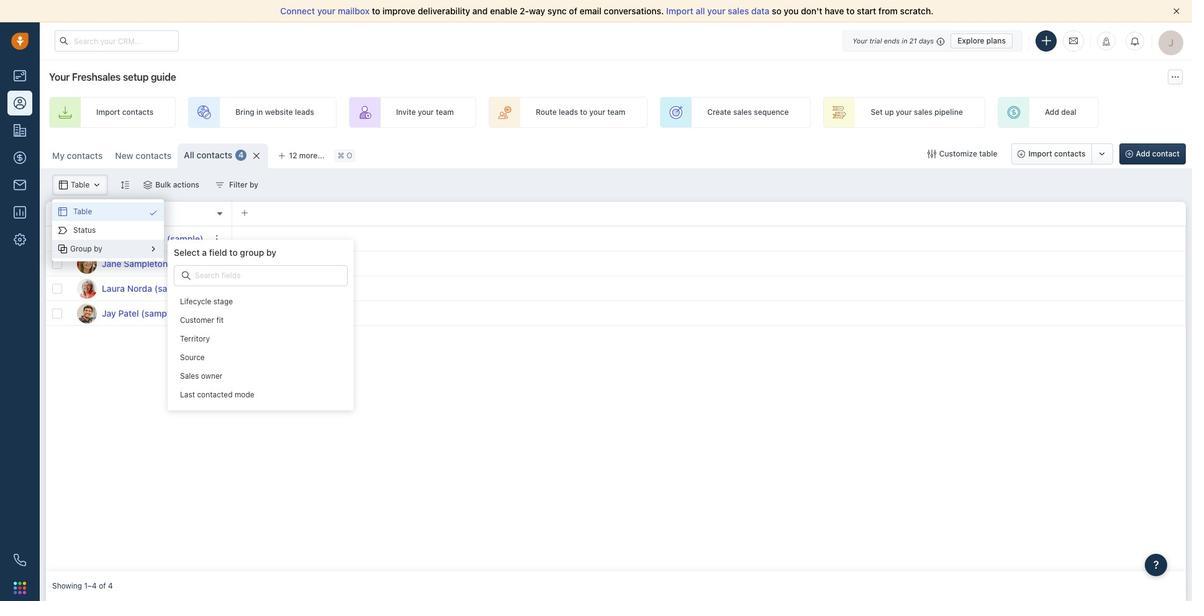 Task type: describe. For each thing, give the bounding box(es) containing it.
so
[[772, 6, 782, 16]]

2 your from the left
[[707, 6, 726, 16]]

lifecycle stage
[[180, 297, 233, 306]]

Search fields field
[[194, 270, 278, 282]]

conversations.
[[604, 6, 664, 16]]

plans
[[986, 36, 1006, 45]]

sales owner
[[180, 372, 223, 381]]

sales
[[180, 372, 199, 381]]

from
[[879, 6, 898, 16]]

to for deliverability
[[372, 6, 380, 16]]

deliverability
[[418, 6, 470, 16]]

freshworks switcher image
[[14, 582, 26, 594]]

scratch.
[[900, 6, 934, 16]]

lifecycle
[[180, 297, 211, 306]]

phone image
[[7, 548, 32, 572]]

group
[[70, 244, 92, 254]]

1 your from the left
[[317, 6, 336, 16]]

shade muted image
[[934, 36, 944, 46]]

of
[[569, 6, 577, 16]]

mailbox
[[338, 6, 370, 16]]

all
[[696, 6, 705, 16]]

connect your mailbox link
[[280, 6, 372, 16]]

group
[[240, 247, 264, 258]]

select a field to group by
[[174, 247, 276, 258]]

field
[[209, 247, 227, 258]]

import
[[666, 6, 693, 16]]

2 horizontal spatial to
[[846, 6, 855, 16]]

way
[[529, 6, 545, 16]]

have
[[825, 6, 844, 16]]

connect
[[280, 6, 315, 16]]

group by menu item
[[52, 240, 164, 258]]

a
[[202, 247, 207, 258]]

select
[[174, 247, 200, 258]]

table
[[73, 207, 92, 216]]

container_wx8msf4aqz5i3rn1 image up group by menu item
[[149, 209, 158, 217]]

send email image
[[1069, 36, 1078, 46]]

you
[[784, 6, 799, 16]]

import all your sales data link
[[666, 6, 772, 16]]



Task type: locate. For each thing, give the bounding box(es) containing it.
container_wx8msf4aqz5i3rn1 image left "group"
[[58, 245, 67, 253]]

owner
[[201, 372, 223, 381]]

your
[[317, 6, 336, 16], [707, 6, 726, 16]]

to left start on the right
[[846, 6, 855, 16]]

by right group
[[266, 247, 276, 258]]

1 horizontal spatial by
[[266, 247, 276, 258]]

select a field to group by menu
[[52, 199, 354, 410]]

don't
[[801, 6, 822, 16]]

container_wx8msf4aqz5i3rn1 image for group by
[[58, 245, 67, 253]]

territory
[[180, 334, 210, 344]]

your right all
[[707, 6, 726, 16]]

your left the mailbox
[[317, 6, 336, 16]]

data
[[751, 6, 770, 16]]

explore
[[958, 36, 984, 45]]

email
[[580, 6, 601, 16]]

improve
[[382, 6, 415, 16]]

stage
[[213, 297, 233, 306]]

container_wx8msf4aqz5i3rn1 image for status
[[58, 226, 67, 235]]

by inside menu item
[[94, 244, 102, 254]]

container_wx8msf4aqz5i3rn1 image
[[58, 207, 67, 216], [149, 209, 158, 217], [58, 226, 67, 235], [58, 245, 67, 253], [149, 245, 158, 253]]

customer fit
[[180, 316, 224, 325]]

0 horizontal spatial to
[[229, 247, 238, 258]]

explore plans
[[958, 36, 1006, 45]]

1 horizontal spatial to
[[372, 6, 380, 16]]

container_wx8msf4aqz5i3rn1 image left table
[[58, 207, 67, 216]]

contacted
[[197, 390, 233, 399]]

start
[[857, 6, 876, 16]]

container_wx8msf4aqz5i3rn1 image left select
[[149, 245, 158, 253]]

group by
[[70, 244, 102, 254]]

status
[[73, 226, 96, 235]]

enable
[[490, 6, 518, 16]]

sync
[[547, 6, 567, 16]]

0 horizontal spatial your
[[317, 6, 336, 16]]

customer
[[180, 316, 214, 325]]

fit
[[216, 316, 224, 325]]

to right the mailbox
[[372, 6, 380, 16]]

to right field in the left of the page
[[229, 247, 238, 258]]

and
[[472, 6, 488, 16]]

to for by
[[229, 247, 238, 258]]

container_wx8msf4aqz5i3rn1 image for table
[[58, 207, 67, 216]]

to
[[372, 6, 380, 16], [846, 6, 855, 16], [229, 247, 238, 258]]

2-
[[520, 6, 529, 16]]

last
[[180, 390, 195, 399]]

container_wx8msf4aqz5i3rn1 image left status on the top left of the page
[[58, 226, 67, 235]]

container_wx8msf4aqz5i3rn1 image
[[182, 271, 191, 280]]

by
[[94, 244, 102, 254], [266, 247, 276, 258]]

source
[[180, 353, 205, 362]]

sales
[[728, 6, 749, 16]]

Search your CRM... text field
[[55, 30, 179, 52]]

explore plans link
[[951, 33, 1013, 48]]

mode
[[235, 390, 254, 399]]

1 horizontal spatial your
[[707, 6, 726, 16]]

by right "group"
[[94, 244, 102, 254]]

connect your mailbox to improve deliverability and enable 2-way sync of email conversations. import all your sales data so you don't have to start from scratch.
[[280, 6, 934, 16]]

to inside select a field to group by menu
[[229, 247, 238, 258]]

0 horizontal spatial by
[[94, 244, 102, 254]]

last contacted mode
[[180, 390, 254, 399]]



Task type: vqa. For each thing, say whether or not it's contained in the screenshot.
topmost the inbox
no



